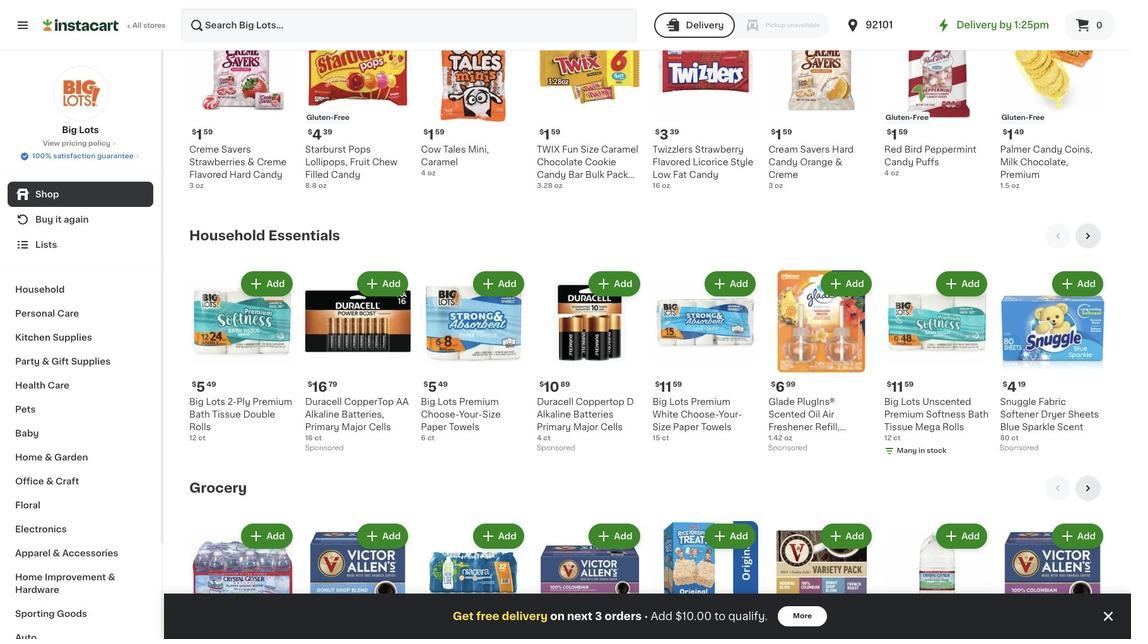Task type: vqa. For each thing, say whether or not it's contained in the screenshot.


Task type: locate. For each thing, give the bounding box(es) containing it.
lots for big lots premium choose-your-size paper towels 6 ct
[[438, 398, 457, 406]]

1 up strawberries
[[196, 128, 202, 141]]

1 horizontal spatial $ 11 59
[[887, 381, 914, 394]]

$ for twizzlers strawberry flavored licorice style low fat candy
[[655, 129, 660, 136]]

0 horizontal spatial caramel
[[421, 158, 458, 167]]

2 vertical spatial size
[[653, 423, 671, 432]]

kitchen supplies
[[15, 333, 92, 342]]

sporting
[[15, 609, 55, 618]]

3 up twizzlers
[[660, 128, 669, 141]]

tales
[[443, 145, 466, 154]]

5 $ 1 59 from the left
[[887, 128, 908, 141]]

2 cells from the left
[[601, 423, 623, 432]]

& inside home improvement & hardware
[[108, 573, 115, 582]]

2 sponsored badge image from the left
[[537, 445, 575, 452]]

1 vertical spatial supplies
[[71, 357, 111, 366]]

tissue down 2-
[[212, 410, 241, 419]]

0 vertical spatial caramel
[[601, 145, 638, 154]]

1 horizontal spatial hard
[[832, 145, 854, 154]]

$ for starburst pops lollipops, fruit chew filled candy
[[308, 129, 312, 136]]

12 for premium
[[884, 435, 892, 442]]

candy down the cream
[[768, 158, 798, 167]]

2 savers from the left
[[800, 145, 830, 154]]

1 vertical spatial flavored
[[189, 170, 227, 179]]

3 sponsored badge image from the left
[[768, 445, 807, 452]]

$ up the palmer
[[1003, 129, 1007, 136]]

lots for big lots
[[79, 126, 99, 134]]

1 up the palmer
[[1007, 128, 1013, 141]]

1 towels from the left
[[449, 423, 479, 432]]

$ inside '$ 16 79'
[[308, 381, 312, 388]]

to
[[714, 611, 726, 621]]

big inside big lots premium white choose-your- size paper towels 15 ct
[[653, 398, 667, 406]]

1 horizontal spatial 12
[[884, 435, 892, 442]]

caramel down 'cow'
[[421, 158, 458, 167]]

big
[[62, 126, 77, 134], [189, 398, 204, 406], [421, 398, 435, 406], [653, 398, 667, 406], [884, 398, 899, 406]]

1 horizontal spatial creme
[[257, 158, 287, 167]]

3 gluten-free from the left
[[1001, 114, 1045, 121]]

savers inside cream savers hard candy orange & creme 3 oz
[[800, 145, 830, 154]]

size inside twix fun size caramel chocolate cookie candy bar bulk pack pack of
[[581, 145, 599, 154]]

oz inside red bird peppermint candy puffs 4 oz
[[891, 170, 899, 177]]

1 duracell from the left
[[305, 398, 342, 406]]

primary inside duracell coppertop aa alkaline batteries, primary major cells 16 ct
[[305, 423, 339, 432]]

0 horizontal spatial paper
[[421, 423, 447, 432]]

92101
[[866, 20, 893, 30]]

dryer
[[1041, 410, 1066, 419]]

1 your- from the left
[[459, 410, 483, 419]]

oz down 'cow'
[[427, 170, 436, 177]]

4
[[312, 128, 322, 141], [421, 170, 426, 177], [884, 170, 889, 177], [1007, 381, 1017, 394], [537, 435, 542, 442]]

pack down cookie
[[607, 170, 628, 179]]

choose- inside big lots premium white choose-your- size paper towels 15 ct
[[681, 410, 719, 419]]

4 down 'cow'
[[421, 170, 426, 177]]

sponsored badge image down the hawaiian
[[768, 445, 807, 452]]

duracell down '$ 16 79'
[[305, 398, 342, 406]]

1 choose- from the left
[[421, 410, 459, 419]]

caramel inside twix fun size caramel chocolate cookie candy bar bulk pack pack of
[[601, 145, 638, 154]]

1 for cream savers hard candy orange & creme
[[776, 128, 781, 141]]

0 horizontal spatial 12
[[189, 435, 197, 442]]

oz right 3.28
[[554, 182, 563, 189]]

2 horizontal spatial creme
[[768, 170, 798, 179]]

1 vertical spatial item carousel region
[[189, 475, 1106, 639]]

1 vertical spatial care
[[48, 381, 69, 390]]

1 ct from the left
[[198, 435, 206, 442]]

$ 1 59 for creme savers strawberries & creme flavored hard candy
[[192, 128, 213, 141]]

candy inside palmer candy coins, milk chocolate, premium 1.5 oz
[[1033, 145, 1062, 154]]

$ inside $ 3 39
[[655, 129, 660, 136]]

1 vertical spatial 6
[[421, 435, 426, 442]]

cells inside duracell coppertop aa alkaline batteries, primary major cells 16 ct
[[369, 423, 391, 432]]

1 horizontal spatial major
[[573, 423, 598, 432]]

1 horizontal spatial cells
[[601, 423, 623, 432]]

$ 1 59 up strawberries
[[192, 128, 213, 141]]

2 12 from the left
[[884, 435, 892, 442]]

1 rolls from the left
[[189, 423, 211, 432]]

$ 11 59 up white
[[655, 381, 682, 394]]

duracell down $ 10 89
[[537, 398, 573, 406]]

3 $ 1 59 from the left
[[539, 128, 560, 141]]

1 gluten- from the left
[[306, 114, 334, 121]]

2 11 from the left
[[891, 381, 903, 394]]

0 vertical spatial hard
[[832, 145, 854, 154]]

it
[[55, 215, 62, 224]]

2 gluten- from the left
[[886, 114, 913, 121]]

1 horizontal spatial duracell
[[537, 398, 573, 406]]

0 vertical spatial household
[[189, 229, 265, 242]]

sponsored badge image down 80
[[1000, 445, 1038, 452]]

home up office
[[15, 453, 43, 462]]

1 horizontal spatial household
[[189, 229, 265, 242]]

49 inside '$ 1 49'
[[1014, 129, 1024, 136]]

0 horizontal spatial 11
[[660, 381, 671, 394]]

$ 1 59 up twix
[[539, 128, 560, 141]]

white
[[653, 410, 678, 419]]

3 gluten- from the left
[[1001, 114, 1029, 121]]

gluten- up red
[[886, 114, 913, 121]]

1 horizontal spatial paper
[[673, 423, 699, 432]]

$ 11 59 for big lots premium white choose-your- size paper towels
[[655, 381, 682, 394]]

1 horizontal spatial 5
[[428, 381, 437, 394]]

gluten-free for palmer
[[1001, 114, 1045, 121]]

batteries,
[[342, 410, 384, 419]]

1 horizontal spatial size
[[581, 145, 599, 154]]

oz down red
[[891, 170, 899, 177]]

rolls for 2-
[[189, 423, 211, 432]]

lots up white
[[669, 398, 689, 406]]

delivery for delivery
[[686, 21, 724, 30]]

1 $ 5 49 from the left
[[192, 381, 216, 394]]

1 39 from the left
[[323, 129, 332, 136]]

duracell for 16
[[305, 398, 342, 406]]

1 home from the top
[[15, 453, 43, 462]]

big for big lots
[[62, 126, 77, 134]]

0 horizontal spatial bath
[[189, 410, 210, 419]]

more button
[[778, 606, 827, 626]]

2 ct from the left
[[314, 435, 322, 442]]

3 right next
[[595, 611, 602, 621]]

Search field
[[182, 9, 637, 42]]

0 horizontal spatial pack
[[537, 183, 558, 192]]

cells for 16
[[369, 423, 391, 432]]

1 major from the left
[[342, 423, 367, 432]]

0 horizontal spatial 39
[[323, 129, 332, 136]]

12 inside big lots 2-ply premium bath tissue double rolls 12 ct
[[189, 435, 197, 442]]

alkaline for 10
[[537, 410, 571, 419]]

$ up twix
[[539, 129, 544, 136]]

1 vertical spatial hard
[[229, 170, 251, 179]]

hardware
[[15, 585, 59, 594]]

3 ct from the left
[[427, 435, 435, 442]]

caramel
[[601, 145, 638, 154], [421, 158, 458, 167]]

11 up "big lots unscented premium softness bath tissue mega rolls 12 ct"
[[891, 381, 903, 394]]

free up the palmer
[[1029, 114, 1045, 121]]

0 horizontal spatial rolls
[[189, 423, 211, 432]]

gluten-free
[[306, 114, 350, 121], [886, 114, 929, 121], [1001, 114, 1045, 121]]

39 inside $ 3 39
[[670, 129, 679, 136]]

& right strawberries
[[248, 158, 255, 167]]

tissue for ply
[[212, 410, 241, 419]]

0 horizontal spatial delivery
[[686, 21, 724, 30]]

0 horizontal spatial free
[[334, 114, 350, 121]]

goods
[[57, 609, 87, 618]]

1 horizontal spatial your-
[[719, 410, 742, 419]]

2 choose- from the left
[[681, 410, 719, 419]]

2 horizontal spatial gluten-free
[[1001, 114, 1045, 121]]

2 major from the left
[[573, 423, 598, 432]]

1 item carousel region from the top
[[189, 223, 1106, 465]]

premium inside "big lots unscented premium softness bath tissue mega rolls 12 ct"
[[884, 410, 924, 419]]

candy up 3.28 oz in the left of the page
[[537, 170, 566, 179]]

1 horizontal spatial free
[[913, 114, 929, 121]]

product group
[[189, 16, 295, 191], [305, 16, 411, 191], [421, 16, 527, 179], [537, 16, 643, 192], [653, 16, 758, 191], [768, 16, 874, 191], [884, 16, 990, 179], [1000, 16, 1106, 191], [189, 269, 295, 444], [305, 269, 411, 455], [421, 269, 527, 444], [537, 269, 643, 455], [653, 269, 758, 444], [768, 269, 874, 455], [884, 269, 990, 459], [1000, 269, 1106, 455], [189, 521, 295, 639], [305, 521, 411, 639], [421, 521, 527, 639], [537, 521, 643, 639], [653, 521, 758, 639], [768, 521, 874, 639], [884, 521, 990, 639], [1000, 521, 1106, 639]]

1 horizontal spatial caramel
[[601, 145, 638, 154]]

delivery for delivery by 1:25pm
[[956, 20, 997, 30]]

caramel inside cow tales mini, caramel 4 oz
[[421, 158, 458, 167]]

6 1 from the left
[[1007, 128, 1013, 141]]

59 up white
[[673, 381, 682, 388]]

1 paper from the left
[[421, 423, 447, 432]]

1 savers from the left
[[221, 145, 251, 154]]

2 item carousel region from the top
[[189, 475, 1106, 639]]

59 for cow tales mini, caramel
[[435, 129, 445, 136]]

2 duracell from the left
[[537, 398, 573, 406]]

$ 5 49
[[192, 381, 216, 394], [423, 381, 448, 394]]

0 vertical spatial creme
[[189, 145, 219, 154]]

0 horizontal spatial cells
[[369, 423, 391, 432]]

59 for red bird peppermint candy puffs
[[899, 129, 908, 136]]

lots inside big lots premium white choose-your- size paper towels 15 ct
[[669, 398, 689, 406]]

0 vertical spatial flavored
[[653, 158, 691, 167]]

2 rolls from the left
[[942, 423, 964, 432]]

1 horizontal spatial flavored
[[653, 158, 691, 167]]

major inside duracell coppertop aa alkaline batteries, primary major cells 16 ct
[[342, 423, 367, 432]]

primary
[[305, 423, 339, 432], [537, 423, 571, 432]]

$ for big lots 2-ply premium bath tissue double rolls
[[192, 381, 196, 388]]

lots for big lots unscented premium softness bath tissue mega rolls 12 ct
[[901, 398, 920, 406]]

2 primary from the left
[[537, 423, 571, 432]]

4 $ 1 59 from the left
[[771, 128, 792, 141]]

2 vertical spatial 16
[[305, 435, 313, 442]]

bath inside big lots 2-ply premium bath tissue double rolls 12 ct
[[189, 410, 210, 419]]

4 ct from the left
[[543, 435, 551, 442]]

& inside cream savers hard candy orange & creme 3 oz
[[835, 158, 842, 167]]

5 for big lots premium choose-your-size paper towels
[[428, 381, 437, 394]]

snuggle
[[1000, 398, 1036, 406]]

$ for big lots premium white choose-your- size paper towels
[[655, 381, 660, 388]]

0 horizontal spatial 49
[[206, 381, 216, 388]]

view pricing policy
[[43, 140, 110, 147]]

big inside big lots premium choose-your-size paper towels 6 ct
[[421, 398, 435, 406]]

delivery
[[956, 20, 997, 30], [686, 21, 724, 30]]

alkaline
[[305, 410, 339, 419], [537, 410, 571, 419]]

0
[[1096, 21, 1102, 30]]

cells down batteries
[[601, 423, 623, 432]]

rolls
[[189, 423, 211, 432], [942, 423, 964, 432]]

instacart logo image
[[43, 18, 119, 33]]

5 1 from the left
[[891, 128, 897, 141]]

$ 1 59 for cow tales mini, caramel
[[423, 128, 445, 141]]

1 horizontal spatial towels
[[701, 423, 732, 432]]

oz down the freshener
[[784, 435, 793, 442]]

big lots logo image
[[53, 66, 108, 121]]

0 horizontal spatial choose-
[[421, 410, 459, 419]]

flavored
[[653, 158, 691, 167], [189, 170, 227, 179]]

$ inside $ 4 39
[[308, 129, 312, 136]]

$ 4 19
[[1003, 381, 1026, 394]]

0 horizontal spatial $ 11 59
[[655, 381, 682, 394]]

item carousel region containing grocery
[[189, 475, 1106, 639]]

16 for 16
[[305, 435, 313, 442]]

49 for palmer candy coins, milk chocolate, premium
[[1014, 129, 1024, 136]]

2 alkaline from the left
[[537, 410, 571, 419]]

1 horizontal spatial primary
[[537, 423, 571, 432]]

twix fun size caramel chocolate cookie candy bar bulk pack pack of
[[537, 145, 638, 192]]

1 gluten-free from the left
[[306, 114, 350, 121]]

3 down strawberries
[[189, 182, 194, 189]]

sponsored badge image
[[305, 445, 343, 452], [537, 445, 575, 452], [768, 445, 807, 452], [1000, 445, 1038, 452]]

16 inside duracell coppertop aa alkaline batteries, primary major cells 16 ct
[[305, 435, 313, 442]]

savers inside creme savers strawberries & creme flavored hard candy 3 oz
[[221, 145, 251, 154]]

$ 5 49 for big lots premium choose-your-size paper towels
[[423, 381, 448, 394]]

1 horizontal spatial pack
[[607, 170, 628, 179]]

free up starburst
[[334, 114, 350, 121]]

bar
[[568, 170, 583, 179]]

alkaline for 16
[[305, 410, 339, 419]]

1 vertical spatial caramel
[[421, 158, 458, 167]]

lots inside "big lots unscented premium softness bath tissue mega rolls 12 ct"
[[901, 398, 920, 406]]

candy
[[1033, 145, 1062, 154], [768, 158, 798, 167], [884, 158, 914, 167], [253, 170, 282, 179], [331, 170, 360, 179], [537, 170, 566, 179], [689, 170, 719, 179]]

office
[[15, 477, 44, 486]]

cells down the batteries,
[[369, 423, 391, 432]]

oz inside creme savers strawberries & creme flavored hard candy 3 oz
[[196, 182, 204, 189]]

2 $ 1 59 from the left
[[423, 128, 445, 141]]

care for health care
[[48, 381, 69, 390]]

major
[[342, 423, 367, 432], [573, 423, 598, 432]]

bath right softness
[[968, 410, 989, 419]]

snuggle fabric softener dryer sheets blue sparkle scent 80 ct
[[1000, 398, 1099, 442]]

1 horizontal spatial bath
[[968, 410, 989, 419]]

major inside duracell coppertop d alkaline batteries primary major cells 4 ct
[[573, 423, 598, 432]]

0 horizontal spatial gluten-free
[[306, 114, 350, 121]]

care for personal care
[[57, 309, 79, 318]]

candy up chocolate,
[[1033, 145, 1062, 154]]

6 ct from the left
[[893, 435, 901, 442]]

$ 5 49 up big lots 2-ply premium bath tissue double rolls 12 ct
[[192, 381, 216, 394]]

oz down the cream
[[775, 182, 783, 189]]

candy inside cream savers hard candy orange & creme 3 oz
[[768, 158, 798, 167]]

1 horizontal spatial delivery
[[956, 20, 997, 30]]

lots up mega
[[901, 398, 920, 406]]

primary down $ 10 89
[[537, 423, 571, 432]]

pack left of
[[537, 183, 558, 192]]

0 vertical spatial pack
[[607, 170, 628, 179]]

item carousel region
[[189, 223, 1106, 465], [189, 475, 1106, 639]]

$ for red bird peppermint candy puffs
[[887, 129, 891, 136]]

oz inside palmer candy coins, milk chocolate, premium 1.5 oz
[[1011, 182, 1020, 189]]

hard up orange
[[832, 145, 854, 154]]

health
[[15, 381, 45, 390]]

2 towels from the left
[[701, 423, 732, 432]]

1 alkaline from the left
[[305, 410, 339, 419]]

0 horizontal spatial $ 5 49
[[192, 381, 216, 394]]

4 down red
[[884, 170, 889, 177]]

choose- inside big lots premium choose-your-size paper towels 6 ct
[[421, 410, 459, 419]]

lots for big lots premium white choose-your- size paper towels 15 ct
[[669, 398, 689, 406]]

savers for strawberries
[[221, 145, 251, 154]]

1 up 'cow'
[[428, 128, 434, 141]]

2 5 from the left
[[428, 381, 437, 394]]

$ inside $ 10 89
[[539, 381, 544, 388]]

0 horizontal spatial towels
[[449, 423, 479, 432]]

oz inside starburst pops lollipops, fruit chew filled candy 8.8 oz
[[318, 182, 327, 189]]

office & craft link
[[8, 469, 153, 493]]

candy down red
[[884, 158, 914, 167]]

0 vertical spatial home
[[15, 453, 43, 462]]

add inside get free delivery on next 3 orders • add $10.00 to qualify.
[[651, 611, 673, 621]]

1 horizontal spatial savers
[[800, 145, 830, 154]]

1 vertical spatial size
[[482, 410, 501, 419]]

caramel for oz
[[421, 158, 458, 167]]

1 horizontal spatial rolls
[[942, 423, 964, 432]]

1 horizontal spatial gluten-
[[886, 114, 913, 121]]

2 bath from the left
[[968, 410, 989, 419]]

tissue inside "big lots unscented premium softness bath tissue mega rolls 12 ct"
[[884, 423, 913, 432]]

free up the 'bird'
[[913, 114, 929, 121]]

59 up the cream
[[783, 129, 792, 136]]

2 horizontal spatial free
[[1029, 114, 1045, 121]]

1 vertical spatial pack
[[537, 183, 558, 192]]

coppertop
[[576, 398, 624, 406]]

1 vertical spatial household
[[15, 285, 65, 294]]

duracell coppertop d alkaline batteries primary major cells 4 ct
[[537, 398, 634, 442]]

supplies
[[53, 333, 92, 342], [71, 357, 111, 366]]

delivery by 1:25pm link
[[936, 18, 1049, 33]]

& down accessories
[[108, 573, 115, 582]]

1 primary from the left
[[305, 423, 339, 432]]

0 horizontal spatial duracell
[[305, 398, 342, 406]]

lots inside big lots 2-ply premium bath tissue double rolls 12 ct
[[206, 398, 225, 406]]

59
[[203, 129, 213, 136], [435, 129, 445, 136], [551, 129, 560, 136], [783, 129, 792, 136], [899, 129, 908, 136], [673, 381, 682, 388], [904, 381, 914, 388]]

gluten-free up $ 4 39
[[306, 114, 350, 121]]

cells inside duracell coppertop d alkaline batteries primary major cells 4 ct
[[601, 423, 623, 432]]

primary inside duracell coppertop d alkaline batteries primary major cells 4 ct
[[537, 423, 571, 432]]

0 vertical spatial 6
[[776, 381, 785, 394]]

$ for palmer candy coins, milk chocolate, premium
[[1003, 129, 1007, 136]]

0 horizontal spatial hard
[[229, 170, 251, 179]]

bath inside "big lots unscented premium softness bath tissue mega rolls 12 ct"
[[968, 410, 989, 419]]

1 bath from the left
[[189, 410, 210, 419]]

household link
[[8, 278, 153, 302]]

1 cells from the left
[[369, 423, 391, 432]]

duracell coppertop aa alkaline batteries, primary major cells 16 ct
[[305, 398, 409, 442]]

electronics
[[15, 525, 67, 534]]

lots right aa
[[438, 398, 457, 406]]

$ up strawberries
[[192, 129, 196, 136]]

5 up big lots premium choose-your-size paper towels 6 ct at the left bottom of page
[[428, 381, 437, 394]]

bath
[[189, 410, 210, 419], [968, 410, 989, 419]]

1 horizontal spatial choose-
[[681, 410, 719, 419]]

39 up twizzlers
[[670, 129, 679, 136]]

$ up big lots 2-ply premium bath tissue double rolls 12 ct
[[192, 381, 196, 388]]

7 ct from the left
[[1011, 435, 1019, 442]]

0 horizontal spatial primary
[[305, 423, 339, 432]]

& right orange
[[835, 158, 842, 167]]

0 horizontal spatial creme
[[189, 145, 219, 154]]

49 for big lots 2-ply premium bath tissue double rolls
[[206, 381, 216, 388]]

tissue up the many
[[884, 423, 913, 432]]

2 horizontal spatial size
[[653, 423, 671, 432]]

$ for big lots premium choose-your-size paper towels
[[423, 381, 428, 388]]

1 sponsored badge image from the left
[[305, 445, 343, 452]]

home up "hardware" in the bottom left of the page
[[15, 573, 43, 582]]

sponsored badge image down duracell coppertop d alkaline batteries primary major cells 4 ct at bottom
[[537, 445, 575, 452]]

$ for snuggle fabric softener dryer sheets blue sparkle scent
[[1003, 381, 1007, 388]]

99
[[786, 381, 796, 388]]

rolls inside "big lots unscented premium softness bath tissue mega rolls 12 ct"
[[942, 423, 964, 432]]

office & craft
[[15, 477, 79, 486]]

2 1 from the left
[[428, 128, 434, 141]]

3.28
[[537, 182, 553, 189]]

bath left double
[[189, 410, 210, 419]]

pack
[[607, 170, 628, 179], [537, 183, 558, 192]]

49 up big lots 2-ply premium bath tissue double rolls 12 ct
[[206, 381, 216, 388]]

0 horizontal spatial tissue
[[212, 410, 241, 419]]

primary for 16
[[305, 423, 339, 432]]

supplies up the party & gift supplies link
[[53, 333, 92, 342]]

gluten- up '$ 1 49'
[[1001, 114, 1029, 121]]

delivery inside button
[[686, 21, 724, 30]]

premium inside big lots premium choose-your-size paper towels 6 ct
[[459, 398, 499, 406]]

softness
[[926, 410, 966, 419]]

home inside home improvement & hardware
[[15, 573, 43, 582]]

$ inside $ 6 99
[[771, 381, 776, 388]]

$ up big lots premium choose-your-size paper towels 6 ct at the left bottom of page
[[423, 381, 428, 388]]

duracell
[[305, 398, 342, 406], [537, 398, 573, 406]]

treatment tracker modal dialog
[[164, 594, 1131, 639]]

0 horizontal spatial your-
[[459, 410, 483, 419]]

0 horizontal spatial size
[[482, 410, 501, 419]]

0 horizontal spatial flavored
[[189, 170, 227, 179]]

2 home from the top
[[15, 573, 43, 582]]

59 up "big lots unscented premium softness bath tissue mega rolls 12 ct"
[[904, 381, 914, 388]]

0 horizontal spatial savers
[[221, 145, 251, 154]]

oz right 8.8 at left top
[[318, 182, 327, 189]]

39 inside $ 4 39
[[323, 129, 332, 136]]

household for household
[[15, 285, 65, 294]]

16 down '$ 16 79'
[[305, 435, 313, 442]]

16 down the low
[[653, 182, 660, 189]]

0 horizontal spatial gluten-
[[306, 114, 334, 121]]

oz down strawberries
[[196, 182, 204, 189]]

milk
[[1000, 158, 1018, 167]]

alkaline inside duracell coppertop aa alkaline batteries, primary major cells 16 ct
[[305, 410, 339, 419]]

alkaline down $ 10 89
[[537, 410, 571, 419]]

39 up starburst
[[323, 129, 332, 136]]

floral link
[[8, 493, 153, 517]]

0 horizontal spatial 5
[[196, 381, 205, 394]]

2 vertical spatial creme
[[768, 170, 798, 179]]

sporting goods
[[15, 609, 87, 618]]

premium inside palmer candy coins, milk chocolate, premium 1.5 oz
[[1000, 170, 1040, 179]]

oz inside cow tales mini, caramel 4 oz
[[427, 170, 436, 177]]

lots left 2-
[[206, 398, 225, 406]]

guarantee
[[97, 153, 134, 160]]

15
[[653, 435, 660, 442]]

lots up 'view pricing policy' link
[[79, 126, 99, 134]]

big inside big lots 2-ply premium bath tissue double rolls 12 ct
[[189, 398, 204, 406]]

1 $ 11 59 from the left
[[655, 381, 682, 394]]

$ for duracell coppertop d alkaline batteries primary major cells
[[539, 381, 544, 388]]

12 inside "big lots unscented premium softness bath tissue mega rolls 12 ct"
[[884, 435, 892, 442]]

candy down licorice
[[689, 170, 719, 179]]

1.42
[[768, 435, 783, 442]]

$ left 19
[[1003, 381, 1007, 388]]

item carousel region containing household essentials
[[189, 223, 1106, 465]]

3 free from the left
[[1029, 114, 1045, 121]]

0 horizontal spatial household
[[15, 285, 65, 294]]

1 horizontal spatial 49
[[438, 381, 448, 388]]

$ inside $ 4 19
[[1003, 381, 1007, 388]]

$ 1 59 up the cream
[[771, 128, 792, 141]]

2 your- from the left
[[719, 410, 742, 419]]

0 vertical spatial size
[[581, 145, 599, 154]]

1 11 from the left
[[660, 381, 671, 394]]

2 free from the left
[[913, 114, 929, 121]]

1 $ 1 59 from the left
[[192, 128, 213, 141]]

0 vertical spatial item carousel region
[[189, 223, 1106, 465]]

style
[[731, 158, 753, 167]]

2 horizontal spatial gluten-
[[1001, 114, 1029, 121]]

$ 1 59 up 'cow'
[[423, 128, 445, 141]]

delivery by 1:25pm
[[956, 20, 1049, 30]]

home improvement & hardware
[[15, 573, 115, 594]]

hard
[[832, 145, 854, 154], [229, 170, 251, 179]]

duracell inside duracell coppertop d alkaline batteries primary major cells 4 ct
[[537, 398, 573, 406]]

improvement
[[45, 573, 106, 582]]

0 horizontal spatial alkaline
[[305, 410, 339, 419]]

$ inside '$ 1 49'
[[1003, 129, 1007, 136]]

flavored down strawberries
[[189, 170, 227, 179]]

candy down fruit
[[331, 170, 360, 179]]

1 12 from the left
[[189, 435, 197, 442]]

1 horizontal spatial $ 5 49
[[423, 381, 448, 394]]

16 inside twizzlers strawberry flavored licorice style low fat candy 16 oz
[[653, 182, 660, 189]]

alkaline inside duracell coppertop d alkaline batteries primary major cells 4 ct
[[537, 410, 571, 419]]

1 horizontal spatial tissue
[[884, 423, 913, 432]]

bath for 2-
[[189, 410, 210, 419]]

5 up big lots 2-ply premium bath tissue double rolls 12 ct
[[196, 381, 205, 394]]

2 horizontal spatial 49
[[1014, 129, 1024, 136]]

0 horizontal spatial 6
[[421, 435, 426, 442]]

duracell inside duracell coppertop aa alkaline batteries, primary major cells 16 ct
[[305, 398, 342, 406]]

sponsored badge image down duracell coppertop aa alkaline batteries, primary major cells 16 ct
[[305, 445, 343, 452]]

tissue inside big lots 2-ply premium bath tissue double rolls 12 ct
[[212, 410, 241, 419]]

2 paper from the left
[[673, 423, 699, 432]]

$ for duracell coppertop aa alkaline batteries, primary major cells
[[308, 381, 312, 388]]

$ up twizzlers
[[655, 129, 660, 136]]

1 free from the left
[[334, 114, 350, 121]]

79
[[328, 381, 337, 388]]

1 5 from the left
[[196, 381, 205, 394]]

$ up the cream
[[771, 129, 776, 136]]

red
[[884, 145, 902, 154]]

4 sponsored badge image from the left
[[1000, 445, 1038, 452]]

size
[[581, 145, 599, 154], [482, 410, 501, 419], [653, 423, 671, 432]]

big inside "big lots unscented premium softness bath tissue mega rolls 12 ct"
[[884, 398, 899, 406]]

$ for big lots unscented premium softness bath tissue mega rolls
[[887, 381, 891, 388]]

caramel up cookie
[[601, 145, 638, 154]]

2 gluten-free from the left
[[886, 114, 929, 121]]

1 horizontal spatial alkaline
[[537, 410, 571, 419]]

all stores link
[[43, 8, 167, 43]]

satisfaction
[[53, 153, 95, 160]]

2 $ 11 59 from the left
[[887, 381, 914, 394]]

3 inside cream savers hard candy orange & creme 3 oz
[[768, 182, 773, 189]]

49
[[1014, 129, 1024, 136], [206, 381, 216, 388], [438, 381, 448, 388]]

big up pricing
[[62, 126, 77, 134]]

1 up twix
[[544, 128, 550, 141]]

sponsored badge image for 4
[[1000, 445, 1038, 452]]

2 $ 5 49 from the left
[[423, 381, 448, 394]]

1 vertical spatial home
[[15, 573, 43, 582]]

$ 11 59 up "big lots unscented premium softness bath tissue mega rolls 12 ct"
[[887, 381, 914, 394]]

0 vertical spatial supplies
[[53, 333, 92, 342]]

59 up strawberries
[[203, 129, 213, 136]]

3 down the cream
[[768, 182, 773, 189]]

primary down '$ 16 79'
[[305, 423, 339, 432]]

5 ct from the left
[[662, 435, 669, 442]]

oz right 1.5
[[1011, 182, 1020, 189]]

$ for cow tales mini, caramel
[[423, 129, 428, 136]]

11 up white
[[660, 381, 671, 394]]

0 horizontal spatial major
[[342, 423, 367, 432]]

$ up 'cow'
[[423, 129, 428, 136]]

1 horizontal spatial 39
[[670, 129, 679, 136]]

major down the batteries,
[[342, 423, 367, 432]]

1 vertical spatial tissue
[[884, 423, 913, 432]]

$ left '89'
[[539, 381, 544, 388]]

oz
[[427, 170, 436, 177], [891, 170, 899, 177], [196, 182, 204, 189], [318, 182, 327, 189], [554, 182, 563, 189], [662, 182, 670, 189], [775, 182, 783, 189], [1011, 182, 1020, 189], [784, 435, 793, 442]]

big lots premium white choose-your- size paper towels 15 ct
[[653, 398, 742, 442]]

$ up "big lots unscented premium softness bath tissue mega rolls 12 ct"
[[887, 381, 891, 388]]

cells for 10
[[601, 423, 623, 432]]

stores
[[143, 22, 166, 29]]

$ 1 59
[[192, 128, 213, 141], [423, 128, 445, 141], [539, 128, 560, 141], [771, 128, 792, 141], [887, 128, 908, 141]]

59 up twix
[[551, 129, 560, 136]]

rolls inside big lots 2-ply premium bath tissue double rolls 12 ct
[[189, 423, 211, 432]]

health care
[[15, 381, 69, 390]]

1 vertical spatial 16
[[312, 381, 327, 394]]

gluten-free up '$ 1 49'
[[1001, 114, 1045, 121]]

4 1 from the left
[[776, 128, 781, 141]]

lots inside big lots premium choose-your-size paper towels 6 ct
[[438, 398, 457, 406]]

ct inside big lots 2-ply premium bath tissue double rolls 12 ct
[[198, 435, 206, 442]]

3 1 from the left
[[544, 128, 550, 141]]

None search field
[[180, 8, 638, 43]]

big lots link
[[53, 66, 108, 136]]

2 39 from the left
[[670, 129, 679, 136]]

1 horizontal spatial 11
[[891, 381, 903, 394]]

bath for unscented
[[968, 410, 989, 419]]

0 vertical spatial 16
[[653, 182, 660, 189]]

59 for creme savers strawberries & creme flavored hard candy
[[203, 129, 213, 136]]

12 for ply
[[189, 435, 197, 442]]

$ 11 59 for big lots unscented premium softness bath tissue mega rolls
[[887, 381, 914, 394]]

1 1 from the left
[[196, 128, 202, 141]]

0 vertical spatial tissue
[[212, 410, 241, 419]]

household inside household link
[[15, 285, 65, 294]]

0 vertical spatial care
[[57, 309, 79, 318]]

baby link
[[8, 421, 153, 445]]



Task type: describe. For each thing, give the bounding box(es) containing it.
4 inside red bird peppermint candy puffs 4 oz
[[884, 170, 889, 177]]

double
[[243, 410, 275, 419]]

6 inside big lots premium choose-your-size paper towels 6 ct
[[421, 435, 426, 442]]

$ 16 79
[[308, 381, 337, 394]]

5 for big lots 2-ply premium bath tissue double rolls
[[196, 381, 205, 394]]

candy inside creme savers strawberries & creme flavored hard candy 3 oz
[[253, 170, 282, 179]]

$ 4 39
[[308, 128, 332, 141]]

paper inside big lots premium white choose-your- size paper towels 15 ct
[[673, 423, 699, 432]]

ct inside big lots premium white choose-your- size paper towels 15 ct
[[662, 435, 669, 442]]

pets
[[15, 405, 36, 414]]

3 inside creme savers strawberries & creme flavored hard candy 3 oz
[[189, 182, 194, 189]]

$10.00
[[675, 611, 712, 621]]

caramel for cookie
[[601, 145, 638, 154]]

size inside big lots premium white choose-your- size paper towels 15 ct
[[653, 423, 671, 432]]

primary for 10
[[537, 423, 571, 432]]

flavored inside creme savers strawberries & creme flavored hard candy 3 oz
[[189, 170, 227, 179]]

size inside big lots premium choose-your-size paper towels 6 ct
[[482, 410, 501, 419]]

red bird peppermint candy puffs 4 oz
[[884, 145, 977, 177]]

delivery
[[502, 611, 548, 621]]

get free delivery on next 3 orders • add $10.00 to qualify.
[[453, 611, 768, 621]]

softener
[[1000, 410, 1039, 419]]

your- inside big lots premium choose-your-size paper towels 6 ct
[[459, 410, 483, 419]]

premium inside big lots premium white choose-your- size paper towels 15 ct
[[691, 398, 730, 406]]

tissue for premium
[[884, 423, 913, 432]]

orange
[[800, 158, 833, 167]]

16 for 3
[[653, 182, 660, 189]]

1.42 oz
[[768, 435, 793, 442]]

candy inside twizzlers strawberry flavored licorice style low fat candy 16 oz
[[689, 170, 719, 179]]

$ for cream savers hard candy orange & creme
[[771, 129, 776, 136]]

& left craft on the bottom of page
[[46, 477, 53, 486]]

essentials
[[268, 229, 340, 242]]

big for big lots 2-ply premium bath tissue double rolls 12 ct
[[189, 398, 204, 406]]

free for candy
[[1029, 114, 1045, 121]]

cow tales mini, caramel 4 oz
[[421, 145, 489, 177]]

next
[[567, 611, 593, 621]]

fabric
[[1039, 398, 1066, 406]]

100%
[[32, 153, 51, 160]]

starburst pops lollipops, fruit chew filled candy 8.8 oz
[[305, 145, 397, 189]]

59 for big lots premium white choose-your- size paper towels
[[673, 381, 682, 388]]

59 for cream savers hard candy orange & creme
[[783, 129, 792, 136]]

1 for creme savers strawberries & creme flavored hard candy
[[196, 128, 202, 141]]

sparkle
[[1022, 423, 1055, 432]]

creme inside cream savers hard candy orange & creme 3 oz
[[768, 170, 798, 179]]

fun
[[562, 145, 578, 154]]

flavored inside twizzlers strawberry flavored licorice style low fat candy 16 oz
[[653, 158, 691, 167]]

creme savers strawberries & creme flavored hard candy 3 oz
[[189, 145, 287, 189]]

all stores
[[132, 22, 166, 29]]

gluten- for red
[[886, 114, 913, 121]]

glade plugins® scented oil air freshener refill, hawaiian breeze®
[[768, 398, 847, 444]]

coins,
[[1065, 145, 1093, 154]]

home for home & garden
[[15, 453, 43, 462]]

59 for twix fun size caramel chocolate cookie candy bar bulk pack pack of
[[551, 129, 560, 136]]

twizzlers
[[653, 145, 693, 154]]

oz inside twizzlers strawberry flavored licorice style low fat candy 16 oz
[[662, 182, 670, 189]]

household for household essentials
[[189, 229, 265, 242]]

again
[[64, 215, 89, 224]]

view pricing policy link
[[43, 139, 118, 149]]

gluten-free for starburst
[[306, 114, 350, 121]]

1 for palmer candy coins, milk chocolate, premium
[[1007, 128, 1013, 141]]

$ 1 59 for red bird peppermint candy puffs
[[887, 128, 908, 141]]

sporting goods link
[[8, 602, 153, 626]]

1 for twix fun size caramel chocolate cookie candy bar bulk pack pack of
[[544, 128, 550, 141]]

& inside creme savers strawberries & creme flavored hard candy 3 oz
[[248, 158, 255, 167]]

gluten-free for red
[[886, 114, 929, 121]]

$ for twix fun size caramel chocolate cookie candy bar bulk pack pack of
[[539, 129, 544, 136]]

cream
[[768, 145, 798, 154]]

gluten- for palmer
[[1001, 114, 1029, 121]]

view
[[43, 140, 60, 147]]

savers for hard
[[800, 145, 830, 154]]

craft
[[56, 477, 79, 486]]

air
[[822, 410, 834, 419]]

big for big lots premium choose-your-size paper towels 6 ct
[[421, 398, 435, 406]]

•
[[644, 611, 648, 621]]

chew
[[372, 158, 397, 167]]

duracell for 10
[[537, 398, 573, 406]]

product group containing 6
[[768, 269, 874, 455]]

$ 1 59 for cream savers hard candy orange & creme
[[771, 128, 792, 141]]

qualify.
[[728, 611, 768, 621]]

49 for big lots premium choose-your-size paper towels
[[438, 381, 448, 388]]

buy it again
[[35, 215, 89, 224]]

big lots unscented premium softness bath tissue mega rolls 12 ct
[[884, 398, 989, 442]]

92101 button
[[845, 8, 921, 43]]

on
[[550, 611, 565, 621]]

$ for creme savers strawberries & creme flavored hard candy
[[192, 129, 196, 136]]

sponsored badge image for 10
[[537, 445, 575, 452]]

breeze®
[[811, 435, 847, 444]]

party & gift supplies link
[[8, 349, 153, 373]]

ct inside big lots premium choose-your-size paper towels 6 ct
[[427, 435, 435, 442]]

hard inside creme savers strawberries & creme flavored hard candy 3 oz
[[229, 170, 251, 179]]

home for home improvement & hardware
[[15, 573, 43, 582]]

free for bird
[[913, 114, 929, 121]]

pops
[[348, 145, 371, 154]]

paper inside big lots premium choose-your-size paper towels 6 ct
[[421, 423, 447, 432]]

pets link
[[8, 397, 153, 421]]

hard inside cream savers hard candy orange & creme 3 oz
[[832, 145, 854, 154]]

59 for big lots unscented premium softness bath tissue mega rolls
[[904, 381, 914, 388]]

major for 10
[[573, 423, 598, 432]]

sponsored badge image for 6
[[768, 445, 807, 452]]

all
[[132, 22, 141, 29]]

& left gift
[[42, 357, 49, 366]]

& right apparel
[[53, 549, 60, 558]]

fat
[[673, 170, 687, 179]]

gift
[[51, 357, 69, 366]]

apparel & accessories
[[15, 549, 118, 558]]

89
[[561, 381, 570, 388]]

ct inside snuggle fabric softener dryer sheets blue sparkle scent 80 ct
[[1011, 435, 1019, 442]]

many in stock
[[897, 447, 947, 454]]

10
[[544, 381, 559, 394]]

big lots premium choose-your-size paper towels 6 ct
[[421, 398, 501, 442]]

scented
[[768, 410, 806, 419]]

party
[[15, 357, 40, 366]]

filled
[[305, 170, 329, 179]]

big for big lots unscented premium softness bath tissue mega rolls 12 ct
[[884, 398, 899, 406]]

3.28 oz
[[537, 182, 563, 189]]

4 inside duracell coppertop d alkaline batteries primary major cells 4 ct
[[537, 435, 542, 442]]

oil
[[808, 410, 820, 419]]

11 for big lots premium white choose-your- size paper towels
[[660, 381, 671, 394]]

your- inside big lots premium white choose-your- size paper towels 15 ct
[[719, 410, 742, 419]]

$ for glade plugins® scented oil air freshener refill, hawaiian breeze®
[[771, 381, 776, 388]]

4 inside cow tales mini, caramel 4 oz
[[421, 170, 426, 177]]

big lots
[[62, 126, 99, 134]]

towels inside big lots premium choose-your-size paper towels 6 ct
[[449, 423, 479, 432]]

policy
[[88, 140, 110, 147]]

hawaiian
[[768, 435, 809, 444]]

puffs
[[916, 158, 939, 167]]

bulk
[[585, 170, 605, 179]]

$ 1 49
[[1003, 128, 1024, 141]]

ct inside duracell coppertop d alkaline batteries primary major cells 4 ct
[[543, 435, 551, 442]]

100% satisfaction guarantee button
[[20, 149, 141, 161]]

twix
[[537, 145, 560, 154]]

of
[[560, 183, 570, 192]]

39 for 3
[[670, 129, 679, 136]]

gluten- for starburst
[[306, 114, 334, 121]]

candy inside twix fun size caramel chocolate cookie candy bar bulk pack pack of
[[537, 170, 566, 179]]

$ 6 99
[[771, 381, 796, 394]]

floral
[[15, 501, 40, 510]]

blue
[[1000, 423, 1020, 432]]

11 for big lots unscented premium softness bath tissue mega rolls
[[891, 381, 903, 394]]

grocery
[[189, 481, 247, 494]]

mega
[[915, 423, 940, 432]]

1 horizontal spatial 6
[[776, 381, 785, 394]]

towels inside big lots premium white choose-your- size paper towels 15 ct
[[701, 423, 732, 432]]

shop
[[35, 190, 59, 199]]

many
[[897, 447, 917, 454]]

39 for 4
[[323, 129, 332, 136]]

big for big lots premium white choose-your- size paper towels 15 ct
[[653, 398, 667, 406]]

ct inside "big lots unscented premium softness bath tissue mega rolls 12 ct"
[[893, 435, 901, 442]]

palmer
[[1000, 145, 1031, 154]]

candy inside starburst pops lollipops, fruit chew filled candy 8.8 oz
[[331, 170, 360, 179]]

delivery button
[[654, 13, 735, 38]]

kitchen
[[15, 333, 51, 342]]

electronics link
[[8, 517, 153, 541]]

4 up starburst
[[312, 128, 322, 141]]

1 for cow tales mini, caramel
[[428, 128, 434, 141]]

garden
[[54, 453, 88, 462]]

cookie
[[585, 158, 616, 167]]

lots for big lots 2-ply premium bath tissue double rolls 12 ct
[[206, 398, 225, 406]]

& left the garden
[[45, 453, 52, 462]]

apparel & accessories link
[[8, 541, 153, 565]]

health care link
[[8, 373, 153, 397]]

1:25pm
[[1014, 20, 1049, 30]]

kitchen supplies link
[[8, 326, 153, 349]]

$ 10 89
[[539, 381, 570, 394]]

oz inside cream savers hard candy orange & creme 3 oz
[[775, 182, 783, 189]]

3 inside product group
[[660, 128, 669, 141]]

premium inside big lots 2-ply premium bath tissue double rolls 12 ct
[[253, 398, 292, 406]]

$ 1 59 for twix fun size caramel chocolate cookie candy bar bulk pack pack of
[[539, 128, 560, 141]]

chocolate
[[537, 158, 583, 167]]

4 left 19
[[1007, 381, 1017, 394]]

$ 5 49 for big lots 2-ply premium bath tissue double rolls
[[192, 381, 216, 394]]

stock
[[927, 447, 947, 454]]

strawberries
[[189, 158, 245, 167]]

candy inside red bird peppermint candy puffs 4 oz
[[884, 158, 914, 167]]

1 vertical spatial creme
[[257, 158, 287, 167]]

product group containing 10
[[537, 269, 643, 455]]

product group containing 16
[[305, 269, 411, 455]]

3 inside get free delivery on next 3 orders • add $10.00 to qualify.
[[595, 611, 602, 621]]

product group containing 3
[[653, 16, 758, 191]]

sponsored badge image for 16
[[305, 445, 343, 452]]

service type group
[[654, 13, 830, 38]]

baby
[[15, 429, 39, 438]]

party & gift supplies
[[15, 357, 111, 366]]

rolls for unscented
[[942, 423, 964, 432]]

ct inside duracell coppertop aa alkaline batteries, primary major cells 16 ct
[[314, 435, 322, 442]]

1 for red bird peppermint candy puffs
[[891, 128, 897, 141]]

free for pops
[[334, 114, 350, 121]]

major for 16
[[342, 423, 367, 432]]



